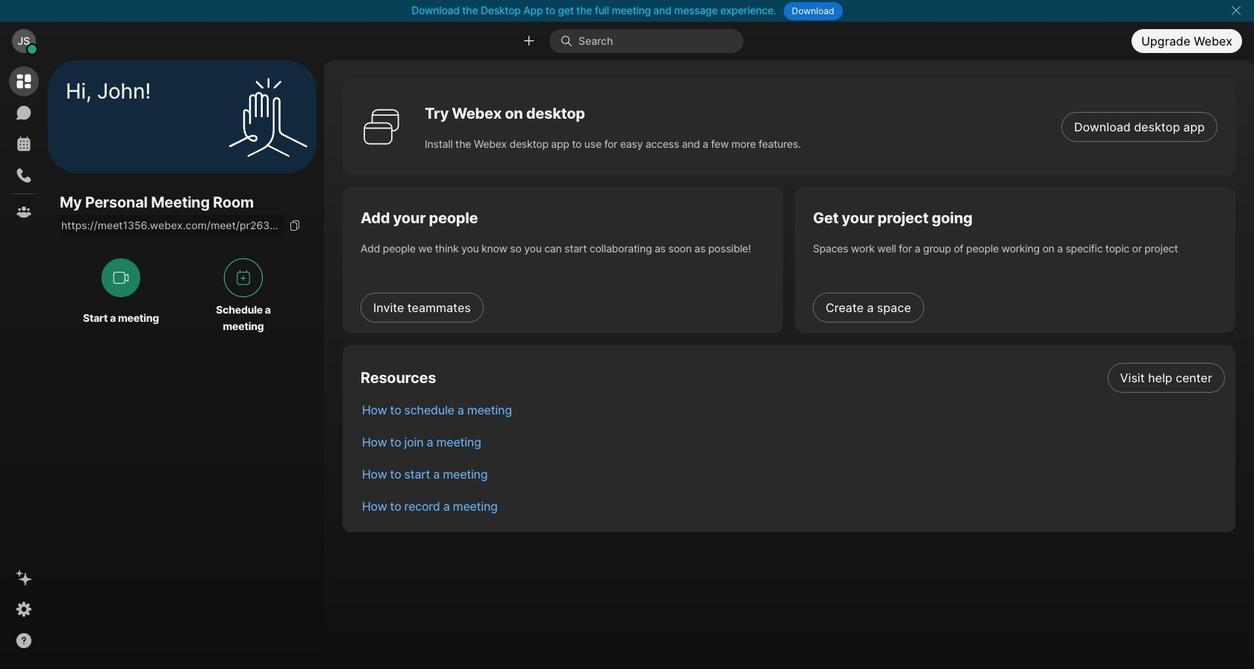Task type: locate. For each thing, give the bounding box(es) containing it.
5 list item from the top
[[350, 490, 1236, 522]]

3 list item from the top
[[350, 426, 1236, 458]]

webex tab list
[[9, 66, 39, 227]]

two hands high fiving image
[[223, 72, 313, 162]]

list item
[[350, 361, 1236, 394], [350, 394, 1236, 426], [350, 426, 1236, 458], [350, 458, 1236, 490], [350, 490, 1236, 522]]

None text field
[[60, 215, 284, 236]]

navigation
[[0, 60, 48, 669]]



Task type: vqa. For each thing, say whether or not it's contained in the screenshot.
'cancel_16' image
yes



Task type: describe. For each thing, give the bounding box(es) containing it.
2 list item from the top
[[350, 394, 1236, 426]]

1 list item from the top
[[350, 361, 1236, 394]]

cancel_16 image
[[1231, 4, 1243, 16]]

4 list item from the top
[[350, 458, 1236, 490]]



